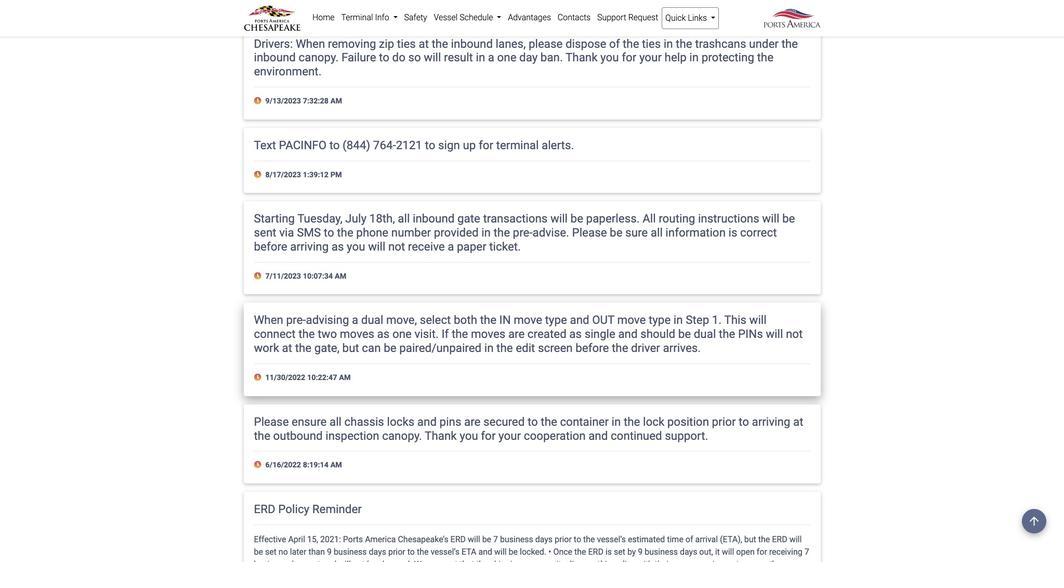 Task type: vqa. For each thing, say whether or not it's contained in the screenshot.
the leftmost "high-"
no



Task type: describe. For each thing, give the bounding box(es) containing it.
you inside drivers: when removing zip ties at the inbound lanes, please dispose of the ties in the trashcans under the inbound canopy.  failure to do so will result in a one day ban. thank you for your help in protecting the environment.
[[601, 51, 619, 64]]

2 horizontal spatial all
[[651, 226, 663, 239]]

terminal info
[[341, 12, 391, 22]]

text
[[254, 138, 276, 152]]

business up locked.
[[500, 535, 533, 544]]

drivers: when removing zip ties at the inbound lanes, please dispose of the ties in the trashcans under the inbound canopy.  failure to do so will result in a one day ban. thank you for your help in protecting the environment.
[[254, 37, 798, 78]]

7/11/2023 10:07:34 am
[[264, 272, 346, 281]]

changed.
[[378, 560, 412, 562]]

is inside starting tuesday, july 18th, all inbound gate transactions will be paperless. all routing instructions will be sent via sms to the phone number provided in the pre-advise. please be sure all information is correct before arriving as you will not receive a paper ticket.
[[729, 226, 738, 239]]

before inside the when pre-advising a dual move, select both the in move type and out move type in step 1. this will connect the two moves as one visit. if the moves are created as single and should be dual the pins will not work at the gate, but can be paired/unpaired in the edit screen before the driver arrives.
[[576, 341, 609, 355]]

days down the later
[[289, 560, 307, 562]]

visit.
[[415, 327, 439, 341]]

will up shipping
[[495, 547, 507, 557]]

quick links link
[[662, 7, 719, 29]]

gate
[[458, 212, 480, 225]]

no
[[279, 547, 288, 557]]

will down ports
[[339, 560, 351, 562]]

erd up receiving
[[772, 535, 788, 544]]

drivers:
[[254, 37, 293, 50]]

will inside drivers: when removing zip ties at the inbound lanes, please dispose of the ties in the trashcans under the inbound canopy.  failure to do so will result in a one day ban. thank you for your help in protecting the environment.
[[424, 51, 441, 64]]

1 horizontal spatial 7
[[805, 547, 809, 557]]

for inside please ensure all chassis locks and pins are secured to the container in the lock position prior to arriving at the outbound inspection canopy.  thank you for your cooperation and continued support.
[[481, 429, 496, 442]]

support.
[[665, 429, 708, 442]]

will up 'pins'
[[750, 313, 767, 327]]

(eta),
[[720, 535, 743, 544]]

as up can
[[377, 327, 390, 341]]

pm
[[331, 170, 342, 179]]

work
[[254, 341, 279, 355]]

driver
[[631, 341, 660, 355]]

at inside drivers: when removing zip ties at the inbound lanes, please dispose of the ties in the trashcans under the inbound canopy.  failure to do so will result in a one day ban. thank you for your help in protecting the environment.
[[419, 37, 429, 50]]

step
[[686, 313, 709, 327]]

at inside the when pre-advising a dual move, select both the in move type and out move type in step 1. this will connect the two moves as one visit. if the moves are created as single and should be dual the pins will not work at the gate, but can be paired/unpaired in the edit screen before the driver arrives.
[[282, 341, 292, 355]]

1 set from the left
[[265, 547, 277, 557]]

all inside please ensure all chassis locks and pins are secured to the container in the lock position prior to arriving at the outbound inspection canopy.  thank you for your cooperation and continued support.
[[330, 415, 342, 428]]

as inside starting tuesday, july 18th, all inbound gate transactions will be paperless. all routing instructions will be sent via sms to the phone number provided in the pre-advise. please be sure all information is correct before arriving as you will not receive a paper ticket.
[[332, 240, 344, 253]]

10:22:47
[[307, 373, 337, 382]]

1 9 from the left
[[327, 547, 332, 557]]

am for phone
[[335, 272, 346, 281]]

zip
[[379, 37, 394, 50]]

lanes,
[[496, 37, 526, 50]]

in up help
[[664, 37, 673, 50]]

effective april 15, 2021: ports america chesapeake's erd will be 7 business days prior to the vessel's estimated time of arrival (eta), but the erd will be set no later than 9 business days prior to the vessel's eta and will be locked. • once the erd is set by 9 business days out, it will open for receiving 7 business days out and will not be changed.  we suggest that the shipping community discuss this policy with their ocean carrier partners, as they m
[[254, 535, 809, 562]]

quick links
[[666, 13, 709, 23]]

both
[[454, 313, 477, 327]]

erd left policy
[[254, 502, 275, 516]]

pre- inside starting tuesday, july 18th, all inbound gate transactions will be paperless. all routing instructions will be sent via sms to the phone number provided in the pre-advise. please be sure all information is correct before arriving as you will not receive a paper ticket.
[[513, 226, 533, 239]]

2 vertical spatial prior
[[388, 547, 406, 557]]

provided
[[434, 226, 479, 239]]

out
[[592, 313, 615, 327]]

ensure
[[292, 415, 327, 428]]

and right 'eta'
[[479, 547, 492, 557]]

secured
[[484, 415, 525, 428]]

sign
[[438, 138, 460, 152]]

0 vertical spatial inbound
[[451, 37, 493, 50]]

your inside please ensure all chassis locks and pins are secured to the container in the lock position prior to arriving at the outbound inspection canopy.  thank you for your cooperation and continued support.
[[499, 429, 521, 442]]

effective
[[254, 535, 286, 544]]

at inside please ensure all chassis locks and pins are secured to the container in the lock position prior to arriving at the outbound inspection canopy.  thank you for your cooperation and continued support.
[[794, 415, 804, 428]]

policy
[[278, 502, 310, 516]]

before inside starting tuesday, july 18th, all inbound gate transactions will be paperless. all routing instructions will be sent via sms to the phone number provided in the pre-advise. please be sure all information is correct before arriving as you will not receive a paper ticket.
[[254, 240, 287, 253]]

estimated
[[628, 535, 665, 544]]

a inside the when pre-advising a dual move, select both the in move type and out move type in step 1. this will connect the two moves as one visit. if the moves are created as single and should be dual the pins will not work at the gate, but can be paired/unpaired in the edit screen before the driver arrives.
[[352, 313, 358, 327]]

9/13/2023 7:32:28 am
[[264, 97, 342, 106]]

single
[[585, 327, 616, 341]]

18th,
[[370, 212, 395, 225]]

tuesday,
[[298, 212, 343, 225]]

not inside the when pre-advising a dual move, select both the in move type and out move type in step 1. this will connect the two moves as one visit. if the moves are created as single and should be dual the pins will not work at the gate, but can be paired/unpaired in the edit screen before the driver arrives.
[[786, 327, 803, 341]]

terminal
[[496, 138, 539, 152]]

9/13/2023
[[265, 97, 301, 106]]

when pre-advising a dual move, select both the in move type and out move type in step 1. this will connect the two moves as one visit. if the moves are created as single and should be dual the pins will not work at the gate, but can be paired/unpaired in the edit screen before the driver arrives.
[[254, 313, 803, 355]]

to inside starting tuesday, july 18th, all inbound gate transactions will be paperless. all routing instructions will be sent via sms to the phone number provided in the pre-advise. please be sure all information is correct before arriving as you will not receive a paper ticket.
[[324, 226, 334, 239]]

position
[[668, 415, 709, 428]]

pre- inside the when pre-advising a dual move, select both the in move type and out move type in step 1. this will connect the two moves as one visit. if the moves are created as single and should be dual the pins will not work at the gate, but can be paired/unpaired in the edit screen before the driver arrives.
[[286, 313, 306, 327]]

environment.
[[254, 65, 322, 78]]

help
[[665, 51, 687, 64]]

2 type from the left
[[649, 313, 671, 327]]

should
[[641, 327, 676, 341]]

erd up this
[[588, 547, 604, 557]]

business down no on the left bottom
[[254, 560, 287, 562]]

0 vertical spatial dual
[[361, 313, 383, 327]]

and left out
[[570, 313, 590, 327]]

vessel schedule
[[434, 12, 495, 22]]

you inside please ensure all chassis locks and pins are secured to the container in the lock position prior to arriving at the outbound inspection canopy.  thank you for your cooperation and continued support.
[[460, 429, 478, 442]]

will right 'pins'
[[766, 327, 783, 341]]

sure
[[626, 226, 648, 239]]

april
[[288, 535, 305, 544]]

1 type from the left
[[545, 313, 567, 327]]

for inside drivers: when removing zip ties at the inbound lanes, please dispose of the ties in the trashcans under the inbound canopy.  failure to do so will result in a one day ban. thank you for your help in protecting the environment.
[[622, 51, 637, 64]]

phone
[[356, 226, 389, 239]]

clock image for drivers: when removing zip ties at the inbound lanes, please dispose of the ties in the trashcans under the inbound canopy.  failure to do so will result in a one day ban. thank you for your help in protecting the environment.
[[254, 97, 264, 105]]

1 horizontal spatial all
[[398, 212, 410, 225]]

as inside effective april 15, 2021: ports america chesapeake's erd will be 7 business days prior to the vessel's estimated time of arrival (eta), but the erd will be set no later than 9 business days prior to the vessel's eta and will be locked. • once the erd is set by 9 business days out, it will open for receiving 7 business days out and will not be changed.  we suggest that the shipping community discuss this policy with their ocean carrier partners, as they m
[[759, 560, 768, 562]]

home link
[[309, 7, 338, 28]]

open
[[737, 547, 755, 557]]

by
[[628, 547, 636, 557]]

protecting
[[702, 51, 755, 64]]

6/16/2022 8:19:14 am
[[264, 461, 342, 470]]

for right up
[[479, 138, 494, 152]]

1:39:12
[[303, 170, 329, 179]]

2 moves from the left
[[471, 327, 506, 341]]

0 horizontal spatial vessel's
[[431, 547, 460, 557]]

of inside effective april 15, 2021: ports america chesapeake's erd will be 7 business days prior to the vessel's estimated time of arrival (eta), but the erd will be set no later than 9 business days prior to the vessel's eta and will be locked. • once the erd is set by 9 business days out, it will open for receiving 7 business days out and will not be changed.  we suggest that the shipping community discuss this policy with their ocean carrier partners, as they m
[[686, 535, 693, 544]]

removing
[[328, 37, 376, 50]]

reminder
[[312, 502, 362, 516]]

in right result
[[476, 51, 485, 64]]

terminal
[[341, 12, 373, 22]]

11/30/2022
[[265, 373, 305, 382]]

1.
[[712, 313, 722, 327]]

gate,
[[314, 341, 340, 355]]

am for connect
[[339, 373, 351, 382]]

for inside effective april 15, 2021: ports america chesapeake's erd will be 7 business days prior to the vessel's estimated time of arrival (eta), but the erd will be set no later than 9 business days prior to the vessel's eta and will be locked. • once the erd is set by 9 business days out, it will open for receiving 7 business days out and will not be changed.  we suggest that the shipping community discuss this policy with their ocean carrier partners, as they m
[[757, 547, 767, 557]]

1 clock image from the top
[[254, 0, 264, 3]]

arrives.
[[663, 341, 701, 355]]

clock image for when
[[254, 374, 264, 381]]

community
[[524, 560, 565, 562]]

trashcans
[[695, 37, 747, 50]]

days down america
[[369, 547, 386, 557]]

connect
[[254, 327, 296, 341]]

but inside the when pre-advising a dual move, select both the in move type and out move type in step 1. this will connect the two moves as one visit. if the moves are created as single and should be dual the pins will not work at the gate, but can be paired/unpaired in the edit screen before the driver arrives.
[[342, 341, 359, 355]]

will up 'eta'
[[468, 535, 480, 544]]

instructions
[[698, 212, 760, 225]]

partners,
[[724, 560, 757, 562]]

screen
[[538, 341, 573, 355]]

will up correct
[[762, 212, 780, 225]]

1 moves from the left
[[340, 327, 374, 341]]

please inside starting tuesday, july 18th, all inbound gate transactions will be paperless. all routing instructions will be sent via sms to the phone number provided in the pre-advise. please be sure all information is correct before arriving as you will not receive a paper ticket.
[[572, 226, 607, 239]]

please ensure all chassis locks and pins are secured to the container in the lock position prior to arriving at the outbound inspection canopy.  thank you for your cooperation and continued support.
[[254, 415, 804, 442]]

sms
[[297, 226, 321, 239]]

erd up 'eta'
[[451, 535, 466, 544]]

you inside starting tuesday, july 18th, all inbound gate transactions will be paperless. all routing instructions will be sent via sms to the phone number provided in the pre-advise. please be sure all information is correct before arriving as you will not receive a paper ticket.
[[347, 240, 365, 253]]

receive
[[408, 240, 445, 253]]

chassis
[[345, 415, 384, 428]]

terminal info link
[[338, 7, 401, 28]]

2 9 from the left
[[638, 547, 643, 557]]

select
[[420, 313, 451, 327]]

chesapeake's
[[398, 535, 449, 544]]

canopy. inside please ensure all chassis locks and pins are secured to the container in the lock position prior to arriving at the outbound inspection canopy.  thank you for your cooperation and continued support.
[[382, 429, 422, 442]]

764-
[[373, 138, 396, 152]]

america
[[365, 535, 396, 544]]



Task type: locate. For each thing, give the bounding box(es) containing it.
number
[[391, 226, 431, 239]]

1 vertical spatial is
[[606, 547, 612, 557]]

policy
[[614, 560, 635, 562]]

2 horizontal spatial prior
[[712, 415, 736, 428]]

not
[[388, 240, 405, 253], [786, 327, 803, 341], [353, 560, 365, 562]]

with
[[637, 560, 653, 562]]

11/30/2022 10:22:47 am
[[264, 373, 351, 382]]

3 clock image from the top
[[254, 374, 264, 381]]

move right out
[[618, 313, 646, 327]]

we
[[414, 560, 426, 562]]

2 vertical spatial inbound
[[413, 212, 455, 225]]

0 horizontal spatial arriving
[[290, 240, 329, 253]]

advantages
[[508, 12, 551, 22]]

their
[[655, 560, 672, 562]]

0 vertical spatial a
[[488, 51, 495, 64]]

erd
[[254, 502, 275, 516], [451, 535, 466, 544], [772, 535, 788, 544], [588, 547, 604, 557]]

will right it
[[722, 547, 734, 557]]

but inside effective april 15, 2021: ports america chesapeake's erd will be 7 business days prior to the vessel's estimated time of arrival (eta), but the erd will be set no later than 9 business days prior to the vessel's eta and will be locked. • once the erd is set by 9 business days out, it will open for receiving 7 business days out and will not be changed.  we suggest that the shipping community discuss this policy with their ocean carrier partners, as they m
[[745, 535, 757, 544]]

do
[[392, 51, 406, 64]]

you down dispose
[[601, 51, 619, 64]]

please up outbound
[[254, 415, 289, 428]]

a right advising
[[352, 313, 358, 327]]

pre- down transactions
[[513, 226, 533, 239]]

0 horizontal spatial 7
[[494, 535, 498, 544]]

0 vertical spatial your
[[640, 51, 662, 64]]

clock image for please
[[254, 462, 264, 469]]

of inside drivers: when removing zip ties at the inbound lanes, please dispose of the ties in the trashcans under the inbound canopy.  failure to do so will result in a one day ban. thank you for your help in protecting the environment.
[[609, 37, 620, 50]]

will down phone
[[368, 240, 386, 253]]

lock
[[643, 415, 665, 428]]

july
[[345, 212, 367, 225]]

2 ties from the left
[[642, 37, 661, 50]]

eta
[[462, 547, 477, 557]]

paired/unpaired
[[399, 341, 482, 355]]

0 vertical spatial vessel's
[[597, 535, 626, 544]]

0 horizontal spatial type
[[545, 313, 567, 327]]

not right 'pins'
[[786, 327, 803, 341]]

1 clock image from the top
[[254, 97, 264, 105]]

ties
[[397, 37, 416, 50], [642, 37, 661, 50]]

outbound
[[273, 429, 323, 442]]

1 vertical spatial 7
[[805, 547, 809, 557]]

1 horizontal spatial when
[[296, 37, 325, 50]]

in left step
[[674, 313, 683, 327]]

clock image left 8/17/2023
[[254, 171, 264, 178]]

am for outbound
[[331, 461, 342, 470]]

be
[[571, 212, 583, 225], [783, 212, 795, 225], [610, 226, 623, 239], [678, 327, 691, 341], [384, 341, 397, 355], [482, 535, 491, 544], [254, 547, 263, 557], [509, 547, 518, 557], [367, 560, 376, 562]]

one down lanes,
[[497, 51, 517, 64]]

all up inspection
[[330, 415, 342, 428]]

a
[[488, 51, 495, 64], [448, 240, 454, 253], [352, 313, 358, 327]]

it
[[715, 547, 720, 557]]

1 horizontal spatial 9
[[638, 547, 643, 557]]

business down ports
[[334, 547, 367, 557]]

prior
[[712, 415, 736, 428], [555, 535, 572, 544], [388, 547, 406, 557]]

please
[[572, 226, 607, 239], [254, 415, 289, 428]]

when inside drivers: when removing zip ties at the inbound lanes, please dispose of the ties in the trashcans under the inbound canopy.  failure to do so will result in a one day ban. thank you for your help in protecting the environment.
[[296, 37, 325, 50]]

1 vertical spatial your
[[499, 429, 521, 442]]

vessel's
[[597, 535, 626, 544], [431, 547, 460, 557]]

1 horizontal spatial moves
[[471, 327, 506, 341]]

0 horizontal spatial please
[[254, 415, 289, 428]]

vessel's up this
[[597, 535, 626, 544]]

clock image left 9/13/2023
[[254, 97, 264, 105]]

vessel schedule link
[[431, 7, 505, 28]]

vessel
[[434, 12, 458, 22]]

1 vertical spatial all
[[651, 226, 663, 239]]

10:07:34
[[303, 272, 333, 281]]

shipping
[[490, 560, 522, 562]]

inbound up the number
[[413, 212, 455, 225]]

inbound down drivers:
[[254, 51, 296, 64]]

0 vertical spatial at
[[419, 37, 429, 50]]

0 vertical spatial but
[[342, 341, 359, 355]]

1 vertical spatial clock image
[[254, 272, 264, 280]]

text pacinfo to (844) 764-2121 to sign up for terminal alerts.
[[254, 138, 574, 152]]

1 vertical spatial a
[[448, 240, 454, 253]]

safety link
[[401, 7, 431, 28]]

0 horizontal spatial pre-
[[286, 313, 306, 327]]

1 vertical spatial thank
[[425, 429, 457, 442]]

1 vertical spatial are
[[464, 415, 481, 428]]

1 vertical spatial when
[[254, 313, 283, 327]]

not inside effective april 15, 2021: ports america chesapeake's erd will be 7 business days prior to the vessel's estimated time of arrival (eta), but the erd will be set no later than 9 business days prior to the vessel's eta and will be locked. • once the erd is set by 9 business days out, it will open for receiving 7 business days out and will not be changed.  we suggest that the shipping community discuss this policy with their ocean carrier partners, as they m
[[353, 560, 365, 562]]

as down tuesday,
[[332, 240, 344, 253]]

this
[[725, 313, 747, 327]]

your inside drivers: when removing zip ties at the inbound lanes, please dispose of the ties in the trashcans under the inbound canopy.  failure to do so will result in a one day ban. thank you for your help in protecting the environment.
[[640, 51, 662, 64]]

and left pins at the bottom of page
[[418, 415, 437, 428]]

clock image left 7/11/2023
[[254, 272, 264, 280]]

1 vertical spatial vessel's
[[431, 547, 460, 557]]

1 horizontal spatial not
[[388, 240, 405, 253]]

2 horizontal spatial you
[[601, 51, 619, 64]]

and down container
[[589, 429, 608, 442]]

8:19:14
[[303, 461, 329, 470]]

your left help
[[640, 51, 662, 64]]

a inside starting tuesday, july 18th, all inbound gate transactions will be paperless. all routing instructions will be sent via sms to the phone number provided in the pre-advise. please be sure all information is correct before arriving as you will not receive a paper ticket.
[[448, 240, 454, 253]]

0 horizontal spatial all
[[330, 415, 342, 428]]

for down secured
[[481, 429, 496, 442]]

1 vertical spatial you
[[347, 240, 365, 253]]

0 horizontal spatial are
[[464, 415, 481, 428]]

clock image for starting tuesday, july 18th, all inbound gate transactions will be paperless. all routing instructions will be sent via sms to the phone number provided in the pre-advise. please be sure all information is correct before arriving as you will not receive a paper ticket.
[[254, 272, 264, 280]]

9 down 2021:
[[327, 547, 332, 557]]

1 horizontal spatial type
[[649, 313, 671, 327]]

in right help
[[690, 51, 699, 64]]

(844)
[[343, 138, 370, 152]]

set
[[265, 547, 277, 557], [614, 547, 626, 557]]

pins
[[738, 327, 763, 341]]

your down secured
[[499, 429, 521, 442]]

paper
[[457, 240, 487, 253]]

canopy. inside drivers: when removing zip ties at the inbound lanes, please dispose of the ties in the trashcans under the inbound canopy.  failure to do so will result in a one day ban. thank you for your help in protecting the environment.
[[299, 51, 339, 64]]

2 vertical spatial you
[[460, 429, 478, 442]]

0 horizontal spatial but
[[342, 341, 359, 355]]

and right out
[[323, 560, 337, 562]]

6/16/2022
[[265, 461, 301, 470]]

one down move, at the left of the page
[[393, 327, 412, 341]]

2 vertical spatial not
[[353, 560, 365, 562]]

all
[[643, 212, 656, 225]]

and up driver
[[619, 327, 638, 341]]

one inside the when pre-advising a dual move, select both the in move type and out move type in step 1. this will connect the two moves as one visit. if the moves are created as single and should be dual the pins will not work at the gate, but can be paired/unpaired in the edit screen before the driver arrives.
[[393, 327, 412, 341]]

two
[[318, 327, 337, 341]]

can
[[362, 341, 381, 355]]

8/17/2023
[[265, 170, 301, 179]]

0 vertical spatial not
[[388, 240, 405, 253]]

correct
[[741, 226, 777, 239]]

2021:
[[320, 535, 341, 544]]

0 horizontal spatial 9
[[327, 547, 332, 557]]

2 clock image from the top
[[254, 272, 264, 280]]

0 vertical spatial prior
[[712, 415, 736, 428]]

1 horizontal spatial is
[[729, 226, 738, 239]]

your
[[640, 51, 662, 64], [499, 429, 521, 442]]

in inside please ensure all chassis locks and pins are secured to the container in the lock position prior to arriving at the outbound inspection canopy.  thank you for your cooperation and continued support.
[[612, 415, 621, 428]]

type up should on the right bottom of the page
[[649, 313, 671, 327]]

one inside drivers: when removing zip ties at the inbound lanes, please dispose of the ties in the trashcans under the inbound canopy.  failure to do so will result in a one day ban. thank you for your help in protecting the environment.
[[497, 51, 517, 64]]

in inside starting tuesday, july 18th, all inbound gate transactions will be paperless. all routing instructions will be sent via sms to the phone number provided in the pre-advise. please be sure all information is correct before arriving as you will not receive a paper ticket.
[[482, 226, 491, 239]]

prior inside please ensure all chassis locks and pins are secured to the container in the lock position prior to arriving at the outbound inspection canopy.  thank you for your cooperation and continued support.
[[712, 415, 736, 428]]

0 vertical spatial are
[[509, 327, 525, 341]]

business up their
[[645, 547, 678, 557]]

9 right by
[[638, 547, 643, 557]]

pins
[[440, 415, 462, 428]]

0 horizontal spatial of
[[609, 37, 620, 50]]

alerts.
[[542, 138, 574, 152]]

15,
[[307, 535, 318, 544]]

1 vertical spatial please
[[254, 415, 289, 428]]

1 horizontal spatial at
[[419, 37, 429, 50]]

a inside drivers: when removing zip ties at the inbound lanes, please dispose of the ties in the trashcans under the inbound canopy.  failure to do so will result in a one day ban. thank you for your help in protecting the environment.
[[488, 51, 495, 64]]

0 vertical spatial all
[[398, 212, 410, 225]]

not down the number
[[388, 240, 405, 253]]

0 horizontal spatial move
[[514, 313, 542, 327]]

advantages link
[[505, 7, 555, 28]]

1 vertical spatial pre-
[[286, 313, 306, 327]]

before
[[254, 240, 287, 253], [576, 341, 609, 355]]

1 horizontal spatial canopy.
[[382, 429, 422, 442]]

0 vertical spatial is
[[729, 226, 738, 239]]

1 horizontal spatial vessel's
[[597, 535, 626, 544]]

1 vertical spatial but
[[745, 535, 757, 544]]

1 vertical spatial canopy.
[[382, 429, 422, 442]]

0 vertical spatial canopy.
[[299, 51, 339, 64]]

1 move from the left
[[514, 313, 542, 327]]

2 clock image from the top
[[254, 171, 264, 178]]

canopy. up environment.
[[299, 51, 339, 64]]

inbound
[[451, 37, 493, 50], [254, 51, 296, 64], [413, 212, 455, 225]]

cooperation
[[524, 429, 586, 442]]

starting tuesday, july 18th, all inbound gate transactions will be paperless. all routing instructions will be sent via sms to the phone number provided in the pre-advise. please be sure all information is correct before arriving as you will not receive a paper ticket.
[[254, 212, 795, 253]]

clock image
[[254, 0, 264, 3], [254, 171, 264, 178], [254, 374, 264, 381], [254, 462, 264, 469]]

thank down dispose
[[566, 51, 598, 64]]

1 vertical spatial inbound
[[254, 51, 296, 64]]

pre- up the "connect"
[[286, 313, 306, 327]]

2 vertical spatial all
[[330, 415, 342, 428]]

prior up changed.
[[388, 547, 406, 557]]

clock image left 6/16/2022
[[254, 462, 264, 469]]

thank down pins at the bottom of page
[[425, 429, 457, 442]]

failure
[[342, 51, 376, 64]]

1 ties from the left
[[397, 37, 416, 50]]

dual
[[361, 313, 383, 327], [694, 327, 716, 341]]

contacts link
[[555, 7, 594, 28]]

canopy. down locks
[[382, 429, 422, 442]]

is inside effective april 15, 2021: ports america chesapeake's erd will be 7 business days prior to the vessel's estimated time of arrival (eta), but the erd will be set no later than 9 business days prior to the vessel's eta and will be locked. • once the erd is set by 9 business days out, it will open for receiving 7 business days out and will not be changed.  we suggest that the shipping community discuss this policy with their ocean carrier partners, as they m
[[606, 547, 612, 557]]

inbound inside starting tuesday, july 18th, all inbound gate transactions will be paperless. all routing instructions will be sent via sms to the phone number provided in the pre-advise. please be sure all information is correct before arriving as you will not receive a paper ticket.
[[413, 212, 455, 225]]

will up advise.
[[551, 212, 568, 225]]

is up this
[[606, 547, 612, 557]]

quick
[[666, 13, 686, 23]]

are right pins at the bottom of page
[[464, 415, 481, 428]]

when inside the when pre-advising a dual move, select both the in move type and out move type in step 1. this will connect the two moves as one visit. if the moves are created as single and should be dual the pins will not work at the gate, but can be paired/unpaired in the edit screen before the driver arrives.
[[254, 313, 283, 327]]

0 vertical spatial one
[[497, 51, 517, 64]]

safety
[[404, 12, 427, 22]]

discuss
[[567, 560, 596, 562]]

before down sent
[[254, 240, 287, 253]]

1 horizontal spatial are
[[509, 327, 525, 341]]

0 vertical spatial clock image
[[254, 97, 264, 105]]

are inside please ensure all chassis locks and pins are secured to the container in the lock position prior to arriving at the outbound inspection canopy.  thank you for your cooperation and continued support.
[[464, 415, 481, 428]]

of down the support
[[609, 37, 620, 50]]

1 horizontal spatial before
[[576, 341, 609, 355]]

please down the paperless.
[[572, 226, 607, 239]]

1 horizontal spatial thank
[[566, 51, 598, 64]]

a right result
[[488, 51, 495, 64]]

2 move from the left
[[618, 313, 646, 327]]

0 horizontal spatial ties
[[397, 37, 416, 50]]

as left they
[[759, 560, 768, 562]]

0 horizontal spatial at
[[282, 341, 292, 355]]

1 horizontal spatial you
[[460, 429, 478, 442]]

0 vertical spatial of
[[609, 37, 620, 50]]

0 vertical spatial please
[[572, 226, 607, 239]]

but left can
[[342, 341, 359, 355]]

advising
[[306, 313, 349, 327]]

am right 8:19:14
[[331, 461, 342, 470]]

prior up once
[[555, 535, 572, 544]]

are inside the when pre-advising a dual move, select both the in move type and out move type in step 1. this will connect the two moves as one visit. if the moves are created as single and should be dual the pins will not work at the gate, but can be paired/unpaired in the edit screen before the driver arrives.
[[509, 327, 525, 341]]

0 horizontal spatial when
[[254, 313, 283, 327]]

inspection
[[326, 429, 379, 442]]

not down ports
[[353, 560, 365, 562]]

1 vertical spatial at
[[282, 341, 292, 355]]

move right 'in'
[[514, 313, 542, 327]]

are up the edit
[[509, 327, 525, 341]]

arriving
[[290, 240, 329, 253], [752, 415, 791, 428]]

0 horizontal spatial thank
[[425, 429, 457, 442]]

set left no on the left bottom
[[265, 547, 277, 557]]

you down phone
[[347, 240, 365, 253]]

0 horizontal spatial you
[[347, 240, 365, 253]]

please inside please ensure all chassis locks and pins are secured to the container in the lock position prior to arriving at the outbound inspection canopy.  thank you for your cooperation and continued support.
[[254, 415, 289, 428]]

for right open
[[757, 547, 767, 557]]

1 vertical spatial before
[[576, 341, 609, 355]]

prior right position
[[712, 415, 736, 428]]

up
[[463, 138, 476, 152]]

all
[[398, 212, 410, 225], [651, 226, 663, 239], [330, 415, 342, 428]]

moves up can
[[340, 327, 374, 341]]

arrival
[[696, 535, 718, 544]]

support request link
[[594, 7, 662, 28]]

0 horizontal spatial set
[[265, 547, 277, 557]]

vessel's up the suggest
[[431, 547, 460, 557]]

1 horizontal spatial but
[[745, 535, 757, 544]]

you
[[601, 51, 619, 64], [347, 240, 365, 253], [460, 429, 478, 442]]

0 vertical spatial before
[[254, 240, 287, 253]]

so
[[408, 51, 421, 64]]

when up the "connect"
[[254, 313, 283, 327]]

1 vertical spatial arriving
[[752, 415, 791, 428]]

a down 'provided'
[[448, 240, 454, 253]]

7 right receiving
[[805, 547, 809, 557]]

0 horizontal spatial dual
[[361, 313, 383, 327]]

will up receiving
[[790, 535, 802, 544]]

sent
[[254, 226, 276, 239]]

clock image
[[254, 97, 264, 105], [254, 272, 264, 280]]

am right 10:07:34 in the left of the page
[[335, 272, 346, 281]]

4 clock image from the top
[[254, 462, 264, 469]]

am for failure
[[331, 97, 342, 106]]

1 vertical spatial one
[[393, 327, 412, 341]]

dual up can
[[361, 313, 383, 327]]

1 horizontal spatial a
[[448, 240, 454, 253]]

0 vertical spatial 7
[[494, 535, 498, 544]]

they
[[770, 560, 785, 562]]

1 vertical spatial dual
[[694, 327, 716, 341]]

in left the edit
[[485, 341, 494, 355]]

0 vertical spatial you
[[601, 51, 619, 64]]

7
[[494, 535, 498, 544], [805, 547, 809, 557]]

in up continued
[[612, 415, 621, 428]]

2 vertical spatial at
[[794, 415, 804, 428]]

transactions
[[483, 212, 548, 225]]

thank inside please ensure all chassis locks and pins are secured to the container in the lock position prior to arriving at the outbound inspection canopy.  thank you for your cooperation and continued support.
[[425, 429, 457, 442]]

0 horizontal spatial your
[[499, 429, 521, 442]]

2 set from the left
[[614, 547, 626, 557]]

will right so
[[424, 51, 441, 64]]

0 horizontal spatial not
[[353, 560, 365, 562]]

0 horizontal spatial canopy.
[[299, 51, 339, 64]]

as left single
[[570, 327, 582, 341]]

set up policy
[[614, 547, 626, 557]]

arriving inside starting tuesday, july 18th, all inbound gate transactions will be paperless. all routing instructions will be sent via sms to the phone number provided in the pre-advise. please be sure all information is correct before arriving as you will not receive a paper ticket.
[[290, 240, 329, 253]]

0 horizontal spatial one
[[393, 327, 412, 341]]

not inside starting tuesday, july 18th, all inbound gate transactions will be paperless. all routing instructions will be sent via sms to the phone number provided in the pre-advise. please be sure all information is correct before arriving as you will not receive a paper ticket.
[[388, 240, 405, 253]]

clock image up drivers:
[[254, 0, 264, 3]]

all down all
[[651, 226, 663, 239]]

2 horizontal spatial a
[[488, 51, 495, 64]]

days up •
[[535, 535, 553, 544]]

1 horizontal spatial ties
[[642, 37, 661, 50]]

ban.
[[541, 51, 563, 64]]

thank inside drivers: when removing zip ties at the inbound lanes, please dispose of the ties in the trashcans under the inbound canopy.  failure to do so will result in a one day ban. thank you for your help in protecting the environment.
[[566, 51, 598, 64]]

arriving inside please ensure all chassis locks and pins are secured to the container in the lock position prior to arriving at the outbound inspection canopy.  thank you for your cooperation and continued support.
[[752, 415, 791, 428]]

dual down step
[[694, 327, 716, 341]]

inbound up result
[[451, 37, 493, 50]]

1 horizontal spatial arriving
[[752, 415, 791, 428]]

2 horizontal spatial at
[[794, 415, 804, 428]]

move
[[514, 313, 542, 327], [618, 313, 646, 327]]

2 horizontal spatial not
[[786, 327, 803, 341]]

am right 10:22:47
[[339, 373, 351, 382]]

days up ocean
[[680, 547, 698, 557]]

ties up do at the left top
[[397, 37, 416, 50]]

day
[[520, 51, 538, 64]]

for down support request link
[[622, 51, 637, 64]]

go to top image
[[1022, 509, 1047, 534]]

0 vertical spatial arriving
[[290, 240, 329, 253]]

1 horizontal spatial prior
[[555, 535, 572, 544]]

1 horizontal spatial pre-
[[513, 226, 533, 239]]

1 horizontal spatial move
[[618, 313, 646, 327]]

to inside drivers: when removing zip ties at the inbound lanes, please dispose of the ties in the trashcans under the inbound canopy.  failure to do so will result in a one day ban. thank you for your help in protecting the environment.
[[379, 51, 389, 64]]

of right time
[[686, 535, 693, 544]]

are
[[509, 327, 525, 341], [464, 415, 481, 428]]

1 horizontal spatial please
[[572, 226, 607, 239]]

info
[[375, 12, 389, 22]]

1 vertical spatial prior
[[555, 535, 572, 544]]

contacts
[[558, 12, 591, 22]]

1 horizontal spatial one
[[497, 51, 517, 64]]

days
[[535, 535, 553, 544], [369, 547, 386, 557], [680, 547, 698, 557], [289, 560, 307, 562]]

ties down request
[[642, 37, 661, 50]]

move,
[[386, 313, 417, 327]]

when down home link
[[296, 37, 325, 50]]

all up the number
[[398, 212, 410, 225]]

dispose
[[566, 37, 607, 50]]

7 up shipping
[[494, 535, 498, 544]]

clock image for text
[[254, 171, 264, 178]]



